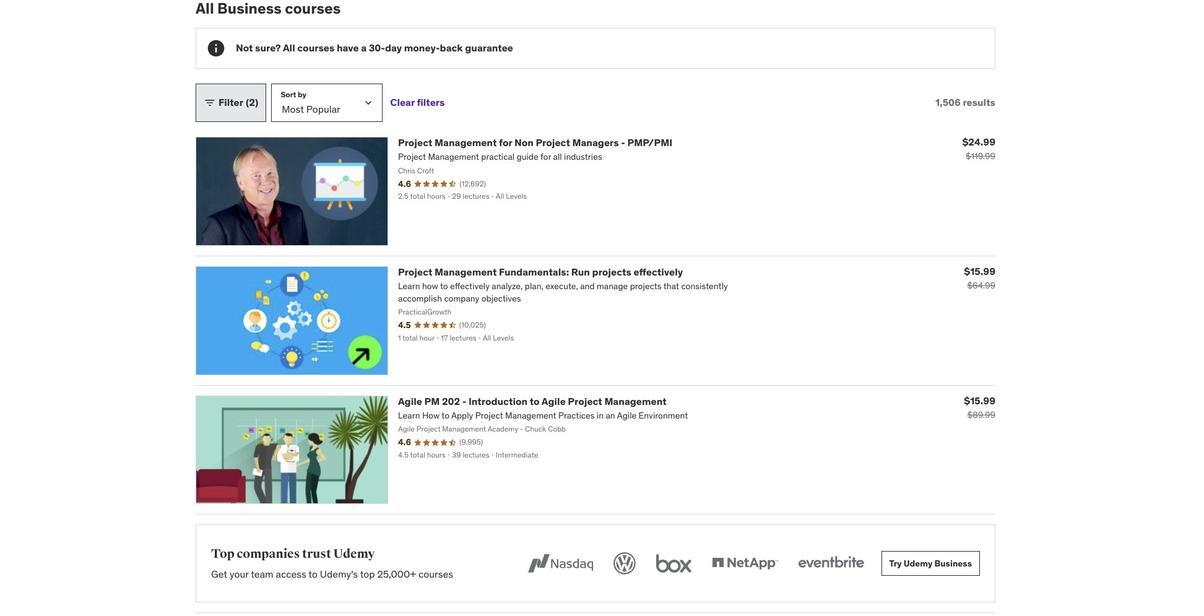 Task type: describe. For each thing, give the bounding box(es) containing it.
sure?
[[255, 42, 281, 54]]

$24.99
[[963, 136, 996, 148]]

2 vertical spatial management
[[605, 395, 667, 407]]

volkswagen image
[[611, 550, 638, 577]]

top companies trust udemy get your team access to udemy's top 25,000+ courses
[[211, 546, 453, 580]]

effectively
[[634, 266, 683, 278]]

0 vertical spatial -
[[621, 136, 625, 149]]

$15.99 for project management fundamentals: run projects effectively
[[964, 265, 996, 277]]

1,506
[[936, 96, 961, 109]]

introduction
[[469, 395, 528, 407]]

small image
[[204, 97, 216, 109]]

back
[[440, 42, 463, 54]]

project management fundamentals: run projects effectively
[[398, 266, 683, 278]]

box image
[[653, 550, 695, 577]]

$15.99 $64.99
[[964, 265, 996, 291]]

for
[[499, 136, 512, 149]]

companies
[[237, 546, 300, 562]]

1,506 results status
[[936, 96, 996, 109]]

fundamentals:
[[499, 266, 569, 278]]

get
[[211, 568, 227, 580]]

0 vertical spatial courses
[[297, 42, 335, 54]]

managers
[[572, 136, 619, 149]]

eventbrite image
[[795, 550, 867, 577]]

agile pm 202 - introduction to agile project management link
[[398, 395, 667, 407]]

$119.99
[[966, 151, 996, 162]]

1,506 results
[[936, 96, 996, 109]]

$15.99 for agile pm 202 - introduction to agile project management
[[964, 394, 996, 407]]

clear
[[390, 96, 415, 109]]

$89.99
[[968, 409, 996, 420]]

pmp/pmi
[[628, 136, 673, 149]]

filter (2)
[[219, 96, 258, 109]]

have
[[337, 42, 359, 54]]

$15.99 $89.99
[[964, 394, 996, 420]]

2 agile from the left
[[542, 395, 566, 407]]

all
[[283, 42, 295, 54]]

run
[[571, 266, 590, 278]]

day
[[385, 42, 402, 54]]



Task type: locate. For each thing, give the bounding box(es) containing it.
management for for
[[435, 136, 497, 149]]

udemy right try
[[904, 558, 933, 569]]

project management for non project managers - pmp/pmi link
[[398, 136, 673, 149]]

1 horizontal spatial -
[[621, 136, 625, 149]]

not sure? all courses have a 30-day money-back guarantee
[[236, 42, 513, 54]]

0 vertical spatial $15.99
[[964, 265, 996, 277]]

udemy's
[[320, 568, 358, 580]]

1 vertical spatial -
[[462, 395, 467, 407]]

project management fundamentals: run projects effectively link
[[398, 266, 683, 278]]

$15.99 up $89.99 at the right of the page
[[964, 394, 996, 407]]

project
[[398, 136, 433, 149], [536, 136, 570, 149], [398, 266, 433, 278], [568, 395, 602, 407]]

1 horizontal spatial udemy
[[904, 558, 933, 569]]

2 $15.99 from the top
[[964, 394, 996, 407]]

agile left pm in the bottom of the page
[[398, 395, 422, 407]]

to inside top companies trust udemy get your team access to udemy's top 25,000+ courses
[[309, 568, 318, 580]]

- right 202
[[462, 395, 467, 407]]

pm
[[424, 395, 440, 407]]

courses right all
[[297, 42, 335, 54]]

$15.99 up $64.99
[[964, 265, 996, 277]]

to down trust
[[309, 568, 318, 580]]

project management for non project managers - pmp/pmi
[[398, 136, 673, 149]]

agile
[[398, 395, 422, 407], [542, 395, 566, 407]]

try udemy business
[[890, 558, 972, 569]]

clear filters
[[390, 96, 445, 109]]

courses
[[297, 42, 335, 54], [419, 568, 453, 580]]

-
[[621, 136, 625, 149], [462, 395, 467, 407]]

non
[[515, 136, 534, 149]]

to right the introduction
[[530, 395, 540, 407]]

agile right the introduction
[[542, 395, 566, 407]]

0 vertical spatial management
[[435, 136, 497, 149]]

netapp image
[[709, 550, 781, 577]]

1 vertical spatial courses
[[419, 568, 453, 580]]

try
[[890, 558, 902, 569]]

management
[[435, 136, 497, 149], [435, 266, 497, 278], [605, 395, 667, 407]]

clear filters button
[[390, 84, 445, 122]]

1 horizontal spatial courses
[[419, 568, 453, 580]]

to
[[530, 395, 540, 407], [309, 568, 318, 580]]

not
[[236, 42, 253, 54]]

udemy inside top companies trust udemy get your team access to udemy's top 25,000+ courses
[[334, 546, 375, 562]]

1 vertical spatial to
[[309, 568, 318, 580]]

nasdaq image
[[525, 550, 596, 577]]

results
[[963, 96, 996, 109]]

$15.99
[[964, 265, 996, 277], [964, 394, 996, 407]]

0 horizontal spatial courses
[[297, 42, 335, 54]]

1 horizontal spatial to
[[530, 395, 540, 407]]

1 agile from the left
[[398, 395, 422, 407]]

(2)
[[246, 96, 258, 109]]

0 horizontal spatial -
[[462, 395, 467, 407]]

a
[[361, 42, 367, 54]]

udemy up top
[[334, 546, 375, 562]]

25,000+
[[377, 568, 416, 580]]

0 horizontal spatial to
[[309, 568, 318, 580]]

1 $15.99 from the top
[[964, 265, 996, 277]]

top
[[211, 546, 235, 562]]

filter
[[219, 96, 243, 109]]

courses right 25,000+
[[419, 568, 453, 580]]

access
[[276, 568, 306, 580]]

filters
[[417, 96, 445, 109]]

- left pmp/pmi
[[621, 136, 625, 149]]

business
[[935, 558, 972, 569]]

guarantee
[[465, 42, 513, 54]]

0 vertical spatial to
[[530, 395, 540, 407]]

0 horizontal spatial agile
[[398, 395, 422, 407]]

your
[[230, 568, 249, 580]]

202
[[442, 395, 460, 407]]

money-
[[404, 42, 440, 54]]

1 horizontal spatial agile
[[542, 395, 566, 407]]

try udemy business link
[[882, 551, 980, 576]]

trust
[[302, 546, 331, 562]]

projects
[[592, 266, 632, 278]]

30-
[[369, 42, 385, 54]]

udemy
[[334, 546, 375, 562], [904, 558, 933, 569]]

$64.99
[[968, 280, 996, 291]]

$24.99 $119.99
[[963, 136, 996, 162]]

team
[[251, 568, 274, 580]]

agile pm 202 - introduction to agile project management
[[398, 395, 667, 407]]

1 vertical spatial $15.99
[[964, 394, 996, 407]]

0 horizontal spatial udemy
[[334, 546, 375, 562]]

management for fundamentals:
[[435, 266, 497, 278]]

courses inside top companies trust udemy get your team access to udemy's top 25,000+ courses
[[419, 568, 453, 580]]

top
[[360, 568, 375, 580]]

1 vertical spatial management
[[435, 266, 497, 278]]



Task type: vqa. For each thing, say whether or not it's contained in the screenshot.
left to
yes



